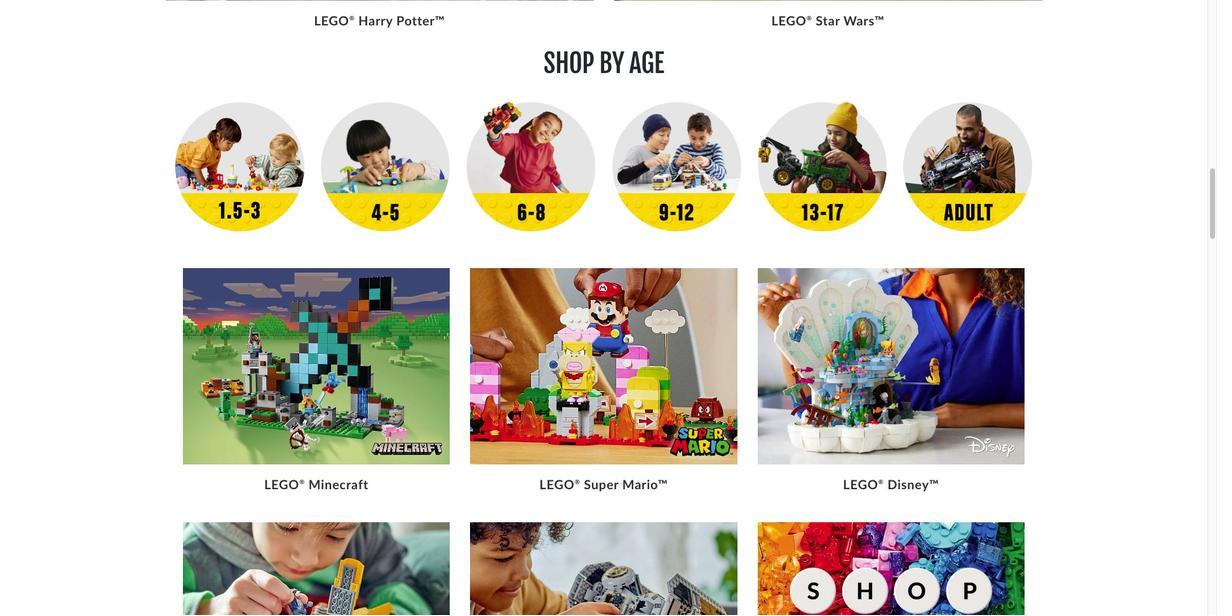 Task type: vqa. For each thing, say whether or not it's contained in the screenshot.
& associated with Barnes & Noble Book Club
no



Task type: describe. For each thing, give the bounding box(es) containing it.
minecraft
[[309, 476, 369, 491]]

lego ® disney™
[[843, 477, 940, 492]]

lego marvel image
[[183, 522, 450, 615]]

® for disney™
[[879, 478, 884, 486]]

wars™
[[844, 12, 885, 28]]

lego for super mario™
[[540, 476, 575, 491]]

age
[[629, 47, 664, 79]]

by
[[599, 47, 624, 79]]

® for minecraft
[[299, 478, 305, 485]]

® for star wars™
[[807, 14, 813, 22]]

ages 13-17 years image
[[758, 102, 887, 231]]

lego ® star wars™
[[772, 12, 885, 28]]

ages 1.5 - 3 years image
[[175, 102, 304, 231]]

lego ® minecraft
[[264, 476, 369, 491]]



Task type: locate. For each thing, give the bounding box(es) containing it.
® inside lego ® super mario™
[[575, 478, 581, 485]]

® left star on the top of the page
[[807, 14, 813, 22]]

lego ® super mario™
[[540, 476, 668, 491]]

super
[[584, 476, 619, 491]]

® left super on the bottom of the page
[[575, 478, 581, 485]]

lego for star wars™
[[772, 12, 807, 28]]

lego
[[314, 12, 349, 28], [772, 12, 807, 28], [264, 476, 299, 491], [540, 476, 575, 491], [843, 477, 879, 492]]

shop
[[544, 47, 594, 79]]

® for harry potter™
[[349, 14, 355, 22]]

star
[[816, 12, 840, 28]]

ages 4-5 years image
[[321, 102, 450, 231]]

® left minecraft
[[299, 478, 305, 485]]

shop all lego image
[[758, 522, 1025, 615]]

lego ® harry potter™
[[314, 12, 445, 28]]

lego for minecraft
[[264, 476, 299, 491]]

® inside lego ® disney™
[[879, 478, 884, 486]]

® for super mario™
[[575, 478, 581, 485]]

ages 6-8 years image
[[467, 102, 596, 231]]

lego star wars image
[[470, 522, 738, 615]]

lego left minecraft
[[264, 476, 299, 491]]

® inside the lego ® minecraft
[[299, 478, 305, 485]]

lego left harry
[[314, 12, 349, 28]]

harry
[[359, 12, 393, 28]]

lego for harry potter™
[[314, 12, 349, 28]]

ages 9-12 years image
[[612, 102, 741, 231]]

lego left star on the top of the page
[[772, 12, 807, 28]]

lego disney image
[[758, 268, 1025, 465]]

potter™
[[397, 12, 445, 28]]

® left harry
[[349, 14, 355, 22]]

® inside lego ® harry potter™
[[349, 14, 355, 22]]

® inside lego ® star wars™
[[807, 14, 813, 22]]

lego for disney™
[[843, 477, 879, 492]]

® left disney™
[[879, 478, 884, 486]]

adult (ages 18+ years) image
[[904, 102, 1033, 231]]

disney™
[[888, 477, 940, 492]]

lego left super on the bottom of the page
[[540, 476, 575, 491]]

lego left disney™
[[843, 477, 879, 492]]

mario™
[[623, 476, 668, 491]]

lego super mario image
[[470, 268, 738, 464]]

®
[[349, 14, 355, 22], [807, 14, 813, 22], [299, 478, 305, 485], [575, 478, 581, 485], [879, 478, 884, 486]]

lego minecraft image
[[183, 268, 450, 464]]

shop by age
[[544, 47, 664, 79]]



